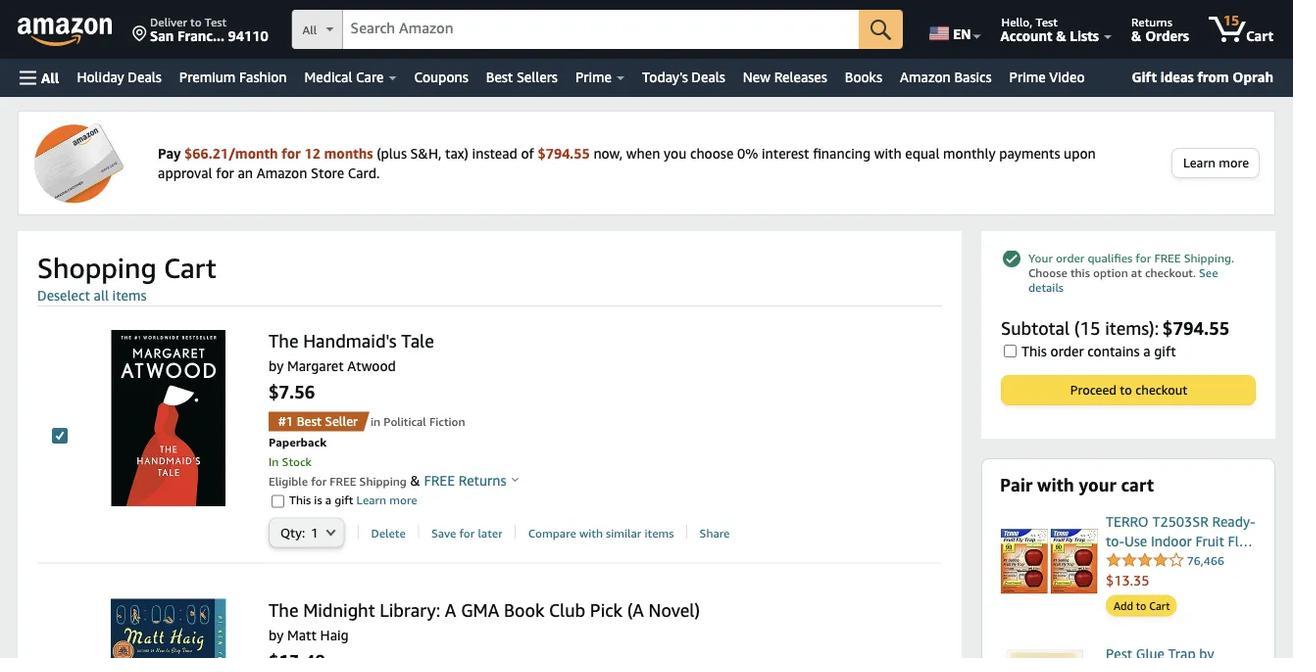 Task type: describe. For each thing, give the bounding box(es) containing it.
this for this is a gift learn more
[[289, 494, 311, 507]]

hello,
[[1002, 15, 1033, 28]]

This order contains a gift checkbox
[[1004, 345, 1017, 358]]

by inside the handmaid's tale by margaret atwood $7.56
[[269, 358, 284, 374]]

new releases
[[743, 69, 827, 85]]

this order contains a gift
[[1022, 344, 1176, 360]]

Search Amazon text field
[[343, 11, 859, 48]]

eligible for free shipping
[[269, 474, 407, 488]]

equal
[[905, 145, 940, 161]]

sellers
[[517, 69, 558, 85]]

more inside learn more button
[[1219, 155, 1249, 171]]

#1 best seller in political fiction paperback in stock
[[269, 414, 465, 469]]

deliver
[[150, 15, 187, 28]]

account & lists
[[1001, 27, 1099, 44]]

for up 'is'
[[311, 474, 327, 488]]

Compare with similar items The Handmaid&#39;s Tale submit
[[528, 526, 674, 542]]

haig
[[320, 627, 349, 643]]

gift
[[1132, 69, 1157, 85]]

amazon inside "now, when you choose 0% interest financing with equal monthly payments upon approval for an amazon store card."
[[257, 165, 307, 181]]

cart inside "shopping cart deselect all items"
[[164, 252, 216, 285]]

your
[[1029, 251, 1053, 265]]

items):
[[1105, 318, 1159, 339]]

pair with your cart
[[1000, 475, 1154, 496]]

prime for prime video
[[1009, 69, 1046, 85]]

seller
[[325, 414, 358, 429]]

lists
[[1070, 27, 1099, 44]]

proceed to checkout
[[1070, 383, 1188, 398]]

interest
[[762, 145, 809, 161]]

Delete The Handmaid&#39;s Tale submit
[[371, 526, 406, 542]]

book
[[504, 600, 545, 621]]

matt
[[287, 627, 317, 643]]

see
[[1199, 266, 1218, 280]]

holiday deals link
[[68, 64, 170, 91]]

deselect
[[37, 288, 90, 304]]

share
[[700, 527, 730, 541]]

& for account
[[1056, 27, 1066, 44]]

terro t2503sr ready-to-use indoor fruit fly killer and trap with built in window - 4 traps + 180 day lure supply image
[[1000, 513, 1098, 611]]

2 | image from the left
[[418, 525, 419, 539]]

premium fashion
[[179, 69, 287, 85]]

contains
[[1088, 344, 1140, 360]]

details
[[1029, 281, 1064, 295]]

$13.35
[[1106, 573, 1150, 589]]

0 horizontal spatial free
[[330, 474, 356, 488]]

share link
[[700, 526, 730, 542]]

the handmaid's tale link
[[269, 330, 730, 353]]

3 | image from the left
[[515, 525, 516, 539]]

with inside "now, when you choose 0% interest financing with equal monthly payments upon approval for an amazon store card."
[[874, 145, 902, 161]]

san
[[150, 27, 174, 44]]

learn more button
[[1173, 149, 1259, 177]]

by inside 'the midnight library: a gma book club pick (a novel) by matt haig'
[[269, 627, 284, 643]]

medical care link
[[296, 64, 405, 91]]

all button
[[11, 59, 68, 97]]

free returns button
[[420, 471, 519, 491]]

free inside free returns button
[[424, 472, 455, 489]]

1 horizontal spatial a
[[1143, 344, 1151, 360]]

deals for holiday deals
[[128, 69, 162, 85]]

Save for later The Handmaid&#39;s Tale submit
[[431, 526, 503, 542]]

(a
[[627, 600, 644, 621]]

pair
[[1000, 475, 1033, 496]]

1 vertical spatial with
[[1037, 475, 1074, 496]]

pick
[[590, 600, 623, 621]]

books
[[845, 69, 882, 85]]

shopping
[[37, 252, 157, 285]]

76,466
[[1187, 554, 1225, 568]]

checkout
[[1136, 383, 1188, 398]]

payments
[[999, 145, 1060, 161]]

12
[[304, 145, 320, 161]]

holiday
[[77, 69, 124, 85]]

learn inside learn more button
[[1183, 155, 1216, 171]]

at
[[1131, 266, 1142, 280]]

1 | image from the left
[[358, 525, 359, 539]]

gift ideas from oprah link
[[1124, 65, 1281, 90]]

basics
[[954, 69, 992, 85]]

is
[[314, 494, 322, 507]]

(15
[[1074, 318, 1101, 339]]

today's deals link
[[633, 64, 734, 91]]

of
[[521, 145, 534, 161]]

novel)
[[649, 600, 700, 621]]

coupons
[[414, 69, 468, 85]]

items
[[112, 288, 147, 304]]

eligible
[[269, 474, 308, 488]]

tax)
[[445, 145, 469, 161]]

political
[[384, 415, 426, 428]]

account
[[1001, 27, 1053, 44]]

upon
[[1064, 145, 1096, 161]]

pay $66.21/month for 12 months (plus s&h, tax) instead of $794.55
[[158, 145, 590, 161]]

shipping
[[359, 474, 407, 488]]

choose
[[1029, 266, 1068, 280]]

cart
[[1121, 475, 1154, 496]]

card.
[[348, 165, 380, 181]]

1 horizontal spatial cart
[[1149, 600, 1170, 613]]

$66.21/month
[[184, 145, 278, 161]]

club
[[549, 600, 585, 621]]

new
[[743, 69, 771, 85]]

best inside #1 best seller in political fiction paperback in stock
[[297, 414, 322, 429]]

see details
[[1029, 266, 1218, 295]]

now,
[[594, 145, 623, 161]]

tale
[[401, 331, 434, 352]]

checkbox image
[[52, 429, 68, 444]]

dropdown image
[[326, 529, 336, 537]]

to for proceed
[[1120, 383, 1132, 398]]

your order qualifies for free shipping. choose this option at checkout.
[[1029, 251, 1234, 280]]

popover image
[[512, 477, 519, 482]]

1 horizontal spatial gift
[[1154, 344, 1176, 360]]

premium fashion link
[[170, 64, 296, 91]]

amazon store card image
[[32, 122, 124, 205]]



Task type: locate. For each thing, give the bounding box(es) containing it.
the inside 'the midnight library: a gma book club pick (a novel) by matt haig'
[[269, 600, 299, 621]]

order inside your order qualifies for free shipping. choose this option at checkout.
[[1056, 251, 1085, 265]]

gma
[[461, 600, 499, 621]]

0 vertical spatial order
[[1056, 251, 1085, 265]]

by left matt
[[269, 627, 284, 643]]

order down (15
[[1051, 344, 1084, 360]]

1 horizontal spatial to
[[1120, 383, 1132, 398]]

free
[[1154, 251, 1181, 265], [424, 472, 455, 489], [330, 474, 356, 488]]

all up medical at the left of page
[[303, 23, 317, 37]]

best right the #1 in the left bottom of the page
[[297, 414, 322, 429]]

1 vertical spatial this
[[289, 494, 311, 507]]

all
[[303, 23, 317, 37], [41, 70, 59, 86]]

all down amazon image
[[41, 70, 59, 86]]

amazon left basics
[[900, 69, 951, 85]]

shopping cart deselect all items
[[37, 252, 216, 304]]

2 horizontal spatial &
[[1132, 27, 1142, 44]]

0 vertical spatial amazon
[[900, 69, 951, 85]]

for left 12
[[282, 145, 301, 161]]

& left 'orders'
[[1132, 27, 1142, 44]]

prime video link
[[1001, 64, 1094, 91]]

None submit
[[859, 10, 903, 49]]

for inside "now, when you choose 0% interest financing with equal monthly payments upon approval for an amazon store card."
[[216, 165, 234, 181]]

1 vertical spatial gift
[[335, 494, 353, 507]]

to right deliver
[[190, 15, 202, 28]]

from
[[1198, 69, 1229, 85]]

1 horizontal spatial &
[[1056, 27, 1066, 44]]

franc...
[[178, 27, 224, 44]]

| image
[[686, 525, 687, 539]]

ideas
[[1161, 69, 1194, 85]]

for inside your order qualifies for free shipping. choose this option at checkout.
[[1136, 251, 1151, 265]]

1 horizontal spatial deals
[[692, 69, 725, 85]]

en
[[953, 25, 971, 42]]

to for deliver
[[190, 15, 202, 28]]

s&h,
[[410, 145, 442, 161]]

0 vertical spatial $794.55
[[538, 145, 590, 161]]

order up this
[[1056, 251, 1085, 265]]

0 vertical spatial this
[[1022, 344, 1047, 360]]

1 horizontal spatial this
[[1022, 344, 1047, 360]]

0%
[[737, 145, 758, 161]]

Add to Cart submit
[[1107, 597, 1176, 616]]

2 deals from the left
[[692, 69, 725, 85]]

1 vertical spatial by
[[269, 627, 284, 643]]

premium
[[179, 69, 236, 85]]

the
[[269, 331, 299, 352], [269, 600, 299, 621]]

0 horizontal spatial cart
[[164, 252, 216, 285]]

1 horizontal spatial test
[[1036, 15, 1058, 28]]

with left equal
[[874, 145, 902, 161]]

shipping.
[[1184, 251, 1234, 265]]

1 vertical spatial amazon
[[257, 165, 307, 181]]

0 horizontal spatial a
[[325, 494, 331, 507]]

qty: for qty: 1
[[280, 525, 305, 541]]

store
[[311, 165, 344, 181]]

0 horizontal spatial $794.55
[[538, 145, 590, 161]]

a
[[445, 600, 456, 621]]

paperback
[[269, 435, 327, 449]]

amazon image
[[18, 18, 113, 47]]

$7.56
[[269, 382, 315, 403]]

1 horizontal spatial $794.55
[[1163, 318, 1230, 339]]

0 vertical spatial the
[[269, 331, 299, 352]]

oprah
[[1233, 69, 1274, 85]]

learn more link
[[353, 494, 417, 507]]

amazon down 12
[[257, 165, 307, 181]]

0 horizontal spatial deals
[[128, 69, 162, 85]]

0 horizontal spatial test
[[205, 15, 227, 28]]

learn down shipping
[[357, 494, 386, 507]]

1 horizontal spatial all
[[303, 23, 317, 37]]

1 vertical spatial all
[[41, 70, 59, 86]]

0 horizontal spatial more
[[389, 494, 417, 507]]

2 the from the top
[[269, 600, 299, 621]]

to
[[190, 15, 202, 28], [1120, 383, 1132, 398], [1136, 600, 1147, 613]]

qty: for qty:
[[271, 520, 299, 536]]

amazon basics link
[[891, 64, 1001, 91]]

2 test from the left
[[1036, 15, 1058, 28]]

0 horizontal spatial prime
[[575, 69, 612, 85]]

0 vertical spatial cart
[[1246, 27, 1274, 44]]

navigation navigation
[[0, 0, 1293, 97]]

None checkbox
[[272, 496, 284, 508]]

| image right 'delete the handmaid&#39;s tale' submit
[[418, 525, 419, 539]]

prime for prime
[[575, 69, 612, 85]]

0 vertical spatial learn
[[1183, 155, 1216, 171]]

test right 'hello,'
[[1036, 15, 1058, 28]]

1 horizontal spatial amazon
[[900, 69, 951, 85]]

best sellers link
[[477, 64, 567, 91]]

atwood
[[347, 358, 396, 374]]

all inside button
[[41, 70, 59, 86]]

0 vertical spatial by
[[269, 358, 284, 374]]

& right shipping
[[410, 472, 420, 489]]

proceed
[[1070, 383, 1117, 398]]

0 vertical spatial best
[[486, 69, 513, 85]]

0 horizontal spatial amazon
[[257, 165, 307, 181]]

handmaid's
[[303, 331, 397, 352]]

| image
[[358, 525, 359, 539], [418, 525, 419, 539], [515, 525, 516, 539]]

to right proceed
[[1120, 383, 1132, 398]]

76,466 link
[[1106, 552, 1225, 571]]

0 vertical spatial all
[[303, 23, 317, 37]]

order for your
[[1056, 251, 1085, 265]]

1 vertical spatial the
[[269, 600, 299, 621]]

0 horizontal spatial &
[[410, 472, 420, 489]]

0 horizontal spatial returns
[[459, 472, 506, 489]]

you
[[664, 145, 687, 161]]

0 vertical spatial more
[[1219, 155, 1249, 171]]

this left 'is'
[[289, 494, 311, 507]]

to right add
[[1136, 600, 1147, 613]]

free up checkout.
[[1154, 251, 1181, 265]]

shopping cart main content
[[18, 111, 1276, 659]]

2 vertical spatial cart
[[1149, 600, 1170, 613]]

order for this
[[1051, 344, 1084, 360]]

for up at
[[1136, 251, 1151, 265]]

2 horizontal spatial free
[[1154, 251, 1181, 265]]

learn more
[[1183, 155, 1249, 171]]

0 vertical spatial to
[[190, 15, 202, 28]]

learn down gift ideas from oprah 'link'
[[1183, 155, 1216, 171]]

2 horizontal spatial | image
[[515, 525, 516, 539]]

best
[[486, 69, 513, 85], [297, 414, 322, 429]]

by
[[269, 358, 284, 374], [269, 627, 284, 643]]

best inside the navigation navigation
[[486, 69, 513, 85]]

2 by from the top
[[269, 627, 284, 643]]

the up margaret
[[269, 331, 299, 352]]

cart down the "$13.35" link at the right of the page
[[1149, 600, 1170, 613]]

amazon basics
[[900, 69, 992, 85]]

today's deals
[[642, 69, 725, 85]]

1 horizontal spatial free
[[424, 472, 455, 489]]

with right pair
[[1037, 475, 1074, 496]]

best left "sellers"
[[486, 69, 513, 85]]

the for handmaid's
[[269, 331, 299, 352]]

hello, test
[[1002, 15, 1058, 28]]

returns up 'gift'
[[1132, 15, 1173, 28]]

to for add
[[1136, 600, 1147, 613]]

1 vertical spatial best
[[297, 414, 322, 429]]

0 horizontal spatial to
[[190, 15, 202, 28]]

the up matt
[[269, 600, 299, 621]]

the handmaid's tale, opens in a new tab image
[[80, 330, 257, 507]]

1 vertical spatial to
[[1120, 383, 1132, 398]]

add to cart
[[1114, 600, 1170, 613]]

all inside 'search box'
[[303, 23, 317, 37]]

| image right save for later the handmaid&#39;s tale submit
[[515, 525, 516, 539]]

Proceed to checkout submit
[[1002, 377, 1255, 405]]

returns inside free returns button
[[459, 472, 506, 489]]

0 vertical spatial returns
[[1132, 15, 1173, 28]]

0 horizontal spatial best
[[297, 414, 322, 429]]

this is a gift learn more
[[289, 494, 417, 507]]

$794.55 right of
[[538, 145, 590, 161]]

1 horizontal spatial with
[[1037, 475, 1074, 496]]

order
[[1056, 251, 1085, 265], [1051, 344, 1084, 360]]

15
[[1223, 12, 1240, 28]]

qty: 1
[[280, 525, 318, 541]]

deals for today's deals
[[692, 69, 725, 85]]

1 horizontal spatial more
[[1219, 155, 1249, 171]]

0 vertical spatial a
[[1143, 344, 1151, 360]]

more down shipping
[[389, 494, 417, 507]]

deals right holiday
[[128, 69, 162, 85]]

$13.35 link
[[1106, 572, 1257, 591]]

medical
[[305, 69, 352, 85]]

prime video
[[1009, 69, 1085, 85]]

cart right shopping
[[164, 252, 216, 285]]

gift down eligible for free shipping
[[335, 494, 353, 507]]

1 deals from the left
[[128, 69, 162, 85]]

coupons link
[[405, 64, 477, 91]]

more
[[1219, 155, 1249, 171], [389, 494, 417, 507]]

1
[[311, 525, 318, 541]]

an
[[238, 165, 253, 181]]

alert image
[[1003, 250, 1021, 268]]

for left an
[[216, 165, 234, 181]]

subtotal (15 items): $794.55
[[1001, 318, 1230, 339]]

1 horizontal spatial prime
[[1009, 69, 1046, 85]]

2 horizontal spatial cart
[[1246, 27, 1274, 44]]

when
[[626, 145, 660, 161]]

the for midnight
[[269, 600, 299, 621]]

0 horizontal spatial all
[[41, 70, 59, 86]]

free inside your order qualifies for free shipping. choose this option at checkout.
[[1154, 251, 1181, 265]]

gift
[[1154, 344, 1176, 360], [335, 494, 353, 507]]

1 test from the left
[[205, 15, 227, 28]]

option
[[1093, 266, 1128, 280]]

1 prime from the left
[[575, 69, 612, 85]]

cart right 15
[[1246, 27, 1274, 44]]

#1
[[278, 414, 293, 429]]

fashion
[[239, 69, 287, 85]]

a down items):
[[1143, 344, 1151, 360]]

choose
[[690, 145, 734, 161]]

| image right dropdown image
[[358, 525, 359, 539]]

0 vertical spatial with
[[874, 145, 902, 161]]

2 prime from the left
[[1009, 69, 1046, 85]]

gift up "checkout"
[[1154, 344, 1176, 360]]

1 vertical spatial a
[[325, 494, 331, 507]]

deliver to test san franc... 94110‌
[[150, 15, 268, 44]]

2 horizontal spatial to
[[1136, 600, 1147, 613]]

1 horizontal spatial learn
[[1183, 155, 1216, 171]]

& left lists
[[1056, 27, 1066, 44]]

free returns
[[420, 472, 506, 489]]

to inside deliver to test san franc... 94110‌
[[190, 15, 202, 28]]

this for this order contains a gift
[[1022, 344, 1047, 360]]

1 vertical spatial more
[[389, 494, 417, 507]]

returns
[[1132, 15, 1173, 28], [459, 472, 506, 489]]

a right 'is'
[[325, 494, 331, 507]]

& inside returns & orders
[[1132, 27, 1142, 44]]

with
[[874, 145, 902, 161], [1037, 475, 1074, 496]]

amazon inside 'link'
[[900, 69, 951, 85]]

free up this is a gift learn more
[[330, 474, 356, 488]]

deals right today's
[[692, 69, 725, 85]]

1 vertical spatial cart
[[164, 252, 216, 285]]

1 vertical spatial order
[[1051, 344, 1084, 360]]

stock
[[282, 455, 312, 469]]

0 horizontal spatial learn
[[357, 494, 386, 507]]

test inside deliver to test san franc... 94110‌
[[205, 15, 227, 28]]

margaret
[[287, 358, 344, 374]]

new releases link
[[734, 64, 836, 91]]

1 vertical spatial learn
[[357, 494, 386, 507]]

this
[[1071, 266, 1090, 280]]

this down subtotal at the right of the page
[[1022, 344, 1047, 360]]

see details link
[[1029, 266, 1218, 295]]

pest glue trap by catchmaster - 36 boards pre-baited, ready to use indoors. rodent mouse rat insect sticky adhesive simple ea image
[[1000, 645, 1098, 659]]

1 vertical spatial returns
[[459, 472, 506, 489]]

1 horizontal spatial | image
[[418, 525, 419, 539]]

& inside shopping cart main content
[[410, 472, 420, 489]]

2 vertical spatial to
[[1136, 600, 1147, 613]]

(plus
[[377, 145, 407, 161]]

All search field
[[292, 10, 903, 51]]

none submit inside 'all' 'search box'
[[859, 10, 903, 49]]

the midnight library: a gma book club pick (a novel), opens in a new tab image
[[80, 599, 257, 659]]

1 the from the top
[[269, 331, 299, 352]]

1 horizontal spatial returns
[[1132, 15, 1173, 28]]

more down oprah
[[1219, 155, 1249, 171]]

& for returns
[[1132, 27, 1142, 44]]

today's
[[642, 69, 688, 85]]

0 horizontal spatial gift
[[335, 494, 353, 507]]

test left 94110‌
[[205, 15, 227, 28]]

in
[[371, 415, 381, 428]]

the midnight library: a gma book club pick (a novel) link
[[269, 599, 730, 622]]

1 by from the top
[[269, 358, 284, 374]]

for
[[282, 145, 301, 161], [216, 165, 234, 181], [1136, 251, 1151, 265], [311, 474, 327, 488]]

the inside the handmaid's tale by margaret atwood $7.56
[[269, 331, 299, 352]]

1 horizontal spatial best
[[486, 69, 513, 85]]

by up $7.56
[[269, 358, 284, 374]]

$794.55 down "see"
[[1163, 318, 1230, 339]]

returns & orders
[[1132, 15, 1189, 44]]

cart
[[1246, 27, 1274, 44], [164, 252, 216, 285], [1149, 600, 1170, 613]]

deals inside "link"
[[128, 69, 162, 85]]

0 vertical spatial gift
[[1154, 344, 1176, 360]]

prime left video
[[1009, 69, 1046, 85]]

0 horizontal spatial with
[[874, 145, 902, 161]]

0 horizontal spatial this
[[289, 494, 311, 507]]

returns left popover "image"
[[459, 472, 506, 489]]

prime down 'all' 'search box'
[[575, 69, 612, 85]]

video
[[1049, 69, 1085, 85]]

months
[[324, 145, 373, 161]]

returns inside returns & orders
[[1132, 15, 1173, 28]]

0 horizontal spatial | image
[[358, 525, 359, 539]]

1 vertical spatial $794.55
[[1163, 318, 1230, 339]]

free right shipping
[[424, 472, 455, 489]]

prime link
[[567, 64, 633, 91]]

cart inside the navigation navigation
[[1246, 27, 1274, 44]]



Task type: vqa. For each thing, say whether or not it's contained in the screenshot.
submit inside the All SEARCH BOX
yes



